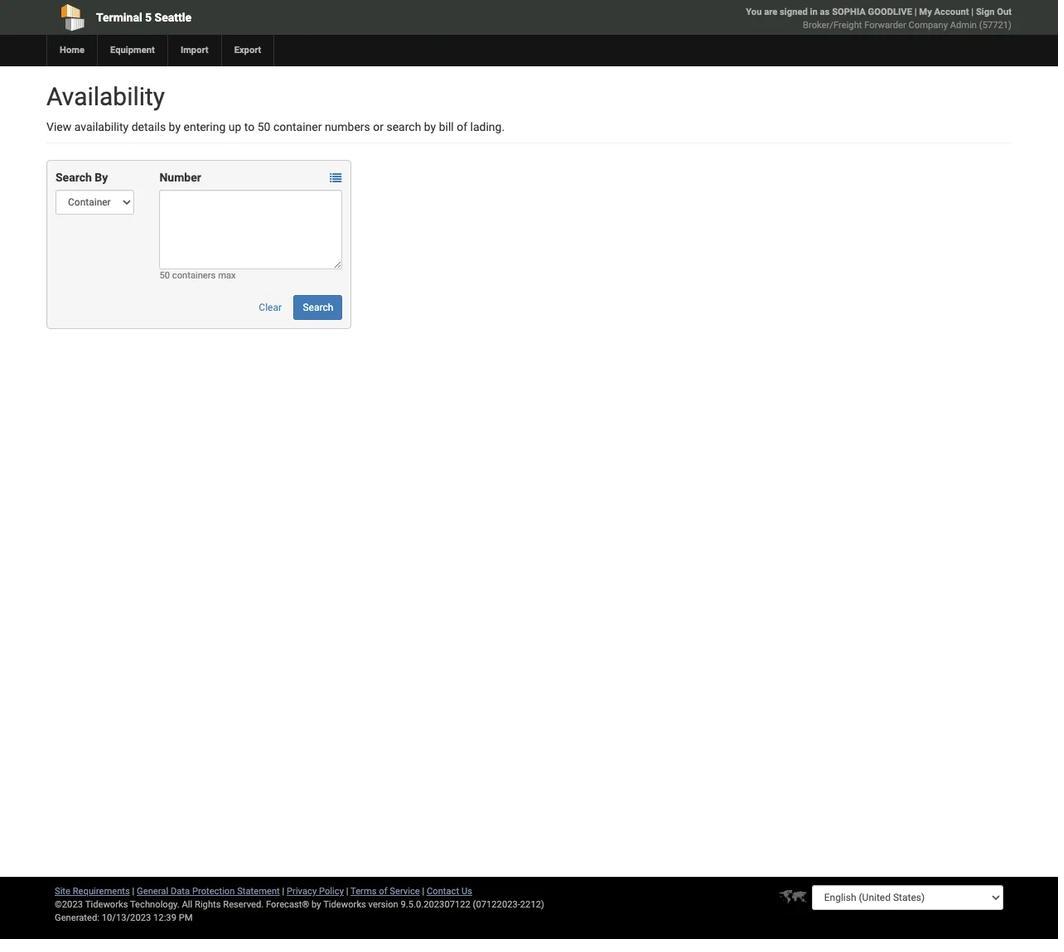 Task type: vqa. For each thing, say whether or not it's contained in the screenshot.
1:40
no



Task type: locate. For each thing, give the bounding box(es) containing it.
1 horizontal spatial of
[[457, 120, 468, 134]]

availability
[[46, 82, 165, 111]]

1 vertical spatial of
[[379, 886, 388, 897]]

contact
[[427, 886, 460, 897]]

0 vertical spatial 50
[[258, 120, 271, 134]]

| up forecast®
[[282, 886, 285, 897]]

9.5.0.202307122
[[401, 900, 471, 910]]

admin
[[951, 20, 978, 31]]

search inside button
[[303, 302, 334, 313]]

in
[[811, 7, 818, 17]]

by
[[95, 171, 108, 184]]

contact us link
[[427, 886, 473, 897]]

50 left containers
[[160, 270, 170, 281]]

| left general
[[132, 886, 135, 897]]

0 vertical spatial of
[[457, 120, 468, 134]]

export link
[[221, 35, 274, 66]]

terms
[[351, 886, 377, 897]]

|
[[915, 7, 918, 17], [972, 7, 974, 17], [132, 886, 135, 897], [282, 886, 285, 897], [346, 886, 349, 897], [422, 886, 425, 897]]

you are signed in as sophia goodlive | my account | sign out broker/freight forwarder company admin (57721)
[[747, 7, 1012, 31]]

0 horizontal spatial 50
[[160, 270, 170, 281]]

1 vertical spatial search
[[303, 302, 334, 313]]

company
[[909, 20, 949, 31]]

by left bill
[[424, 120, 436, 134]]

12:39
[[153, 913, 177, 924]]

number
[[160, 171, 201, 184]]

2212)
[[521, 900, 545, 910]]

of inside site requirements | general data protection statement | privacy policy | terms of service | contact us ©2023 tideworks technology. all rights reserved. forecast® by tideworks version 9.5.0.202307122 (07122023-2212) generated: 10/13/2023 12:39 pm
[[379, 886, 388, 897]]

out
[[998, 7, 1012, 17]]

data
[[171, 886, 190, 897]]

view
[[46, 120, 72, 134]]

1 horizontal spatial 50
[[258, 120, 271, 134]]

of
[[457, 120, 468, 134], [379, 886, 388, 897]]

you
[[747, 7, 762, 17]]

equipment link
[[97, 35, 167, 66]]

are
[[765, 7, 778, 17]]

home link
[[46, 35, 97, 66]]

by down privacy policy 'link'
[[312, 900, 321, 910]]

search for search by
[[56, 171, 92, 184]]

pm
[[179, 913, 193, 924]]

(07122023-
[[473, 900, 521, 910]]

or
[[373, 120, 384, 134]]

clear
[[259, 302, 282, 313]]

by right details
[[169, 120, 181, 134]]

| left sign
[[972, 7, 974, 17]]

forecast®
[[266, 900, 310, 910]]

sophia
[[833, 7, 866, 17]]

policy
[[319, 886, 344, 897]]

50 right to
[[258, 120, 271, 134]]

clear button
[[250, 295, 291, 320]]

home
[[60, 45, 85, 56]]

of up version at left bottom
[[379, 886, 388, 897]]

container
[[274, 120, 322, 134]]

availability
[[74, 120, 129, 134]]

50 containers max
[[160, 270, 236, 281]]

search
[[56, 171, 92, 184], [303, 302, 334, 313]]

of right bill
[[457, 120, 468, 134]]

containers
[[172, 270, 216, 281]]

50
[[258, 120, 271, 134], [160, 270, 170, 281]]

0 vertical spatial search
[[56, 171, 92, 184]]

search button
[[294, 295, 343, 320]]

1 horizontal spatial search
[[303, 302, 334, 313]]

entering
[[184, 120, 226, 134]]

0 horizontal spatial of
[[379, 886, 388, 897]]

search right clear button in the top of the page
[[303, 302, 334, 313]]

statement
[[237, 886, 280, 897]]

protection
[[192, 886, 235, 897]]

site requirements | general data protection statement | privacy policy | terms of service | contact us ©2023 tideworks technology. all rights reserved. forecast® by tideworks version 9.5.0.202307122 (07122023-2212) generated: 10/13/2023 12:39 pm
[[55, 886, 545, 924]]

details
[[132, 120, 166, 134]]

©2023 tideworks
[[55, 900, 128, 910]]

export
[[234, 45, 262, 56]]

import
[[181, 45, 209, 56]]

terminal 5 seattle
[[96, 11, 192, 24]]

by
[[169, 120, 181, 134], [424, 120, 436, 134], [312, 900, 321, 910]]

search left by
[[56, 171, 92, 184]]

0 horizontal spatial search
[[56, 171, 92, 184]]

all
[[182, 900, 193, 910]]

1 horizontal spatial by
[[312, 900, 321, 910]]



Task type: describe. For each thing, give the bounding box(es) containing it.
seattle
[[155, 11, 192, 24]]

import link
[[167, 35, 221, 66]]

goodlive
[[869, 7, 913, 17]]

bill
[[439, 120, 454, 134]]

numbers
[[325, 120, 371, 134]]

tideworks
[[323, 900, 366, 910]]

generated:
[[55, 913, 99, 924]]

my
[[920, 7, 933, 17]]

10/13/2023
[[102, 913, 151, 924]]

| left the "my"
[[915, 7, 918, 17]]

rights
[[195, 900, 221, 910]]

up
[[229, 120, 242, 134]]

privacy
[[287, 886, 317, 897]]

privacy policy link
[[287, 886, 344, 897]]

1 vertical spatial 50
[[160, 270, 170, 281]]

broker/freight
[[804, 20, 863, 31]]

view availability details by entering up to 50 container numbers or search by bill of lading.
[[46, 120, 505, 134]]

signed
[[780, 7, 808, 17]]

site requirements link
[[55, 886, 130, 897]]

| up 9.5.0.202307122
[[422, 886, 425, 897]]

as
[[821, 7, 830, 17]]

search for search
[[303, 302, 334, 313]]

show list image
[[330, 173, 342, 184]]

forwarder
[[865, 20, 907, 31]]

max
[[218, 270, 236, 281]]

version
[[369, 900, 399, 910]]

terms of service link
[[351, 886, 420, 897]]

my account link
[[920, 7, 970, 17]]

5
[[145, 11, 152, 24]]

equipment
[[110, 45, 155, 56]]

us
[[462, 886, 473, 897]]

general data protection statement link
[[137, 886, 280, 897]]

search
[[387, 120, 422, 134]]

sign
[[977, 7, 995, 17]]

terminal
[[96, 11, 142, 24]]

service
[[390, 886, 420, 897]]

| up "tideworks"
[[346, 886, 349, 897]]

account
[[935, 7, 970, 17]]

to
[[244, 120, 255, 134]]

terminal 5 seattle link
[[46, 0, 434, 35]]

general
[[137, 886, 168, 897]]

2 horizontal spatial by
[[424, 120, 436, 134]]

0 horizontal spatial by
[[169, 120, 181, 134]]

site
[[55, 886, 70, 897]]

Number text field
[[160, 190, 343, 269]]

(57721)
[[980, 20, 1012, 31]]

requirements
[[73, 886, 130, 897]]

lading.
[[471, 120, 505, 134]]

technology.
[[130, 900, 180, 910]]

by inside site requirements | general data protection statement | privacy policy | terms of service | contact us ©2023 tideworks technology. all rights reserved. forecast® by tideworks version 9.5.0.202307122 (07122023-2212) generated: 10/13/2023 12:39 pm
[[312, 900, 321, 910]]

reserved.
[[223, 900, 264, 910]]

sign out link
[[977, 7, 1012, 17]]

search by
[[56, 171, 108, 184]]



